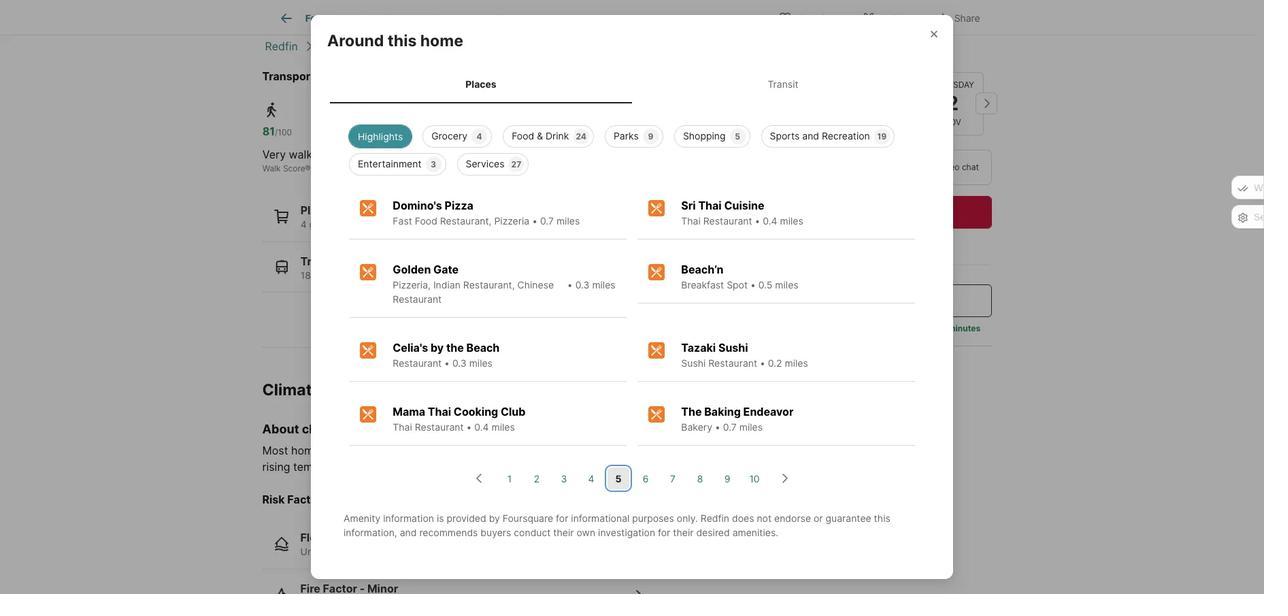 Task type: describe. For each thing, give the bounding box(es) containing it.
club
[[501, 405, 526, 419]]

miles inside the tazaki sushi sushi restaurant • 0.2 miles
[[785, 357, 808, 369]]

• inside celia's by the beach restaurant • 0.3 miles
[[444, 357, 450, 369]]

mama thai cooking club thai restaurant • 0.4 miles
[[393, 405, 526, 433]]

restaurant, inside the domino's pizza fast food restaurant, pizzeria • 0.7 miles
[[440, 215, 492, 227]]

30
[[409, 546, 421, 557]]

entertainment
[[358, 158, 422, 170]]

0.7 inside the baking endeavor bakery • 0.7 miles
[[723, 421, 737, 433]]

24 for food
[[576, 132, 586, 142]]

restaurants,
[[371, 218, 425, 230]]

0.7 inside the domino's pizza fast food restaurant, pizzeria • 0.7 miles
[[540, 215, 554, 227]]

miles inside the domino's pizza fast food restaurant, pizzeria • 0.7 miles
[[557, 215, 580, 227]]

to inside flood factor - minimal unlikely to flood in next 30 years
[[338, 546, 347, 557]]

0.4 inside mama thai cooking club thai restaurant • 0.4 miles
[[474, 421, 489, 433]]

81 /100
[[262, 125, 292, 138]]

5,
[[348, 269, 356, 281]]

x-out
[[881, 12, 907, 23]]

chat
[[962, 161, 979, 171]]

1 button
[[499, 468, 521, 489]]

walkable
[[289, 148, 334, 161]]

home
[[420, 31, 463, 50]]

score for bikeable
[[538, 163, 560, 174]]

schools
[[646, 12, 682, 24]]

8
[[697, 473, 703, 484]]

baking
[[704, 405, 741, 419]]

transit for transit
[[768, 78, 799, 90]]

6
[[643, 473, 649, 484]]

ask a question
[[846, 293, 924, 307]]

1 vertical spatial risks
[[349, 422, 378, 436]]

property
[[433, 12, 472, 24]]

property details tab
[[418, 2, 521, 35]]

a
[[869, 293, 875, 307]]

thursday
[[931, 79, 974, 90]]

miles inside beach'n breakfast spot • 0.5 miles
[[775, 279, 799, 291]]

favorite
[[798, 12, 833, 23]]

sri thai cuisine thai restaurant • 0.4 miles
[[681, 199, 803, 227]]

0 vertical spatial risks
[[325, 380, 362, 399]]

risk
[[262, 493, 285, 506]]

-
[[369, 531, 374, 545]]

9 inside places 4 groceries, 24 restaurants, 9 parks
[[428, 218, 434, 230]]

beach'n breakfast spot • 0.5 miles
[[681, 263, 799, 291]]

thai down sri
[[681, 215, 701, 227]]

transit 18, 29, 31, 5, 5r, 7, n, n-owl, nbus
[[300, 254, 463, 281]]

cancel
[[812, 234, 837, 244]]

and down oct
[[802, 130, 819, 142]]

and down the some
[[365, 460, 385, 474]]

foursquare
[[503, 513, 553, 524]]

/100 for 87
[[533, 127, 550, 137]]

29,
[[316, 269, 330, 281]]

most
[[262, 444, 288, 457]]

golden gate
[[393, 263, 459, 276]]

sea
[[388, 460, 406, 474]]

cooking
[[454, 405, 498, 419]]

only.
[[677, 513, 698, 524]]

about
[[262, 422, 299, 436]]

56 /100
[[395, 125, 426, 138]]

24 for places
[[357, 218, 368, 230]]

pizzeria
[[494, 215, 529, 227]]

by inside celia's by the beach restaurant • 0.3 miles
[[431, 341, 444, 355]]

overview
[[359, 12, 402, 24]]

flood factor - minimal unlikely to flood in next 30 years
[[300, 531, 448, 557]]

recreation
[[822, 130, 870, 142]]

amenities.
[[733, 527, 778, 538]]

factor for flood
[[333, 531, 367, 545]]

1 their from the left
[[553, 527, 574, 538]]

0 vertical spatial climate
[[302, 422, 346, 436]]

natural
[[422, 444, 458, 457]]

via
[[925, 161, 936, 171]]

chinese
[[517, 279, 554, 291]]

san francisco
[[390, 39, 462, 53]]

amenity
[[344, 513, 380, 524]]

ask
[[846, 293, 867, 307]]

miles inside celia's by the beach restaurant • 0.3 miles
[[469, 357, 493, 369]]

disasters,
[[461, 444, 511, 457]]

41st
[[400, 69, 423, 83]]

does
[[732, 513, 754, 524]]

sale & tax history
[[536, 12, 615, 24]]

4 inside places 4 groceries, 24 restaurants, 9 parks
[[300, 218, 307, 230]]

spot
[[727, 279, 748, 291]]

9 inside button
[[724, 473, 730, 484]]

highlights
[[358, 131, 403, 142]]

• inside mama thai cooking club thai restaurant • 0.4 miles
[[466, 421, 472, 433]]

the baking endeavor bakery • 0.7 miles
[[681, 405, 794, 433]]

informational
[[571, 513, 630, 524]]

• inside the tazaki sushi sushi restaurant • 0.2 miles
[[760, 357, 765, 369]]

restaurant inside mama thai cooking club thai restaurant • 0.4 miles
[[415, 421, 464, 433]]

places 4 groceries, 24 restaurants, 9 parks
[[300, 203, 461, 230]]

places tab
[[330, 67, 632, 101]]

minimal
[[377, 531, 419, 545]]

flood
[[350, 546, 373, 557]]

n-
[[398, 269, 410, 281]]

domino's
[[393, 199, 442, 213]]

tazaki sushi sushi restaurant • 0.2 miles
[[681, 341, 808, 369]]

10
[[749, 473, 760, 484]]

this inside amenity information is provided by foursquare for informational purposes only. redfin does not endorse or guarantee this information, and recommends buyers conduct their own investigation for their desired amenities.
[[874, 513, 891, 524]]

5 inside list box
[[735, 132, 740, 142]]

3 button
[[553, 468, 575, 489]]

3 inside button
[[561, 473, 567, 484]]

list box inside "around this home" dialog
[[338, 120, 926, 176]]

9 inside list box
[[648, 132, 653, 142]]

to inside most homes have some risk of natural disasters, and may be impacted by climate change due to rising temperatures and sea levels.
[[747, 444, 757, 457]]

• inside sri thai cuisine thai restaurant • 0.4 miles
[[755, 215, 760, 227]]

transit tab
[[632, 67, 934, 101]]

5 inside button
[[615, 473, 622, 484]]

california
[[320, 39, 368, 53]]

0 vertical spatial sushi
[[718, 341, 748, 355]]

good
[[395, 148, 423, 161]]

2 inside button
[[534, 473, 540, 484]]

miles inside the baking endeavor bakery • 0.7 miles
[[739, 421, 763, 433]]

0 vertical spatial 0.3
[[575, 279, 590, 291]]

next image
[[975, 92, 997, 114]]

redfin inside amenity information is provided by foursquare for informational purposes only. redfin does not endorse or guarantee this information, and recommends buyers conduct their own investigation for their desired amenities.
[[701, 513, 729, 524]]

and inside amenity information is provided by foursquare for informational purposes only. redfin does not endorse or guarantee this information, and recommends buyers conduct their own investigation for their desired amenities.
[[400, 527, 417, 538]]

unlikely
[[300, 546, 336, 557]]

anytime
[[840, 234, 870, 244]]

6 button
[[635, 468, 657, 489]]

5r,
[[359, 269, 374, 281]]

homes
[[291, 444, 326, 457]]

sports and recreation
[[770, 130, 870, 142]]

indian
[[433, 279, 461, 291]]

endorse
[[774, 513, 811, 524]]

investigation
[[598, 527, 655, 538]]

schools tab
[[630, 2, 698, 35]]

walk
[[262, 163, 281, 174]]

/100 for 81
[[275, 127, 292, 137]]

thai down mama
[[393, 421, 412, 433]]

drink
[[546, 130, 569, 142]]

0 vertical spatial 3
[[431, 159, 436, 170]]

the
[[446, 341, 464, 355]]

bike
[[519, 163, 536, 174]]

2 their from the left
[[673, 527, 694, 538]]

0 horizontal spatial sushi
[[681, 357, 706, 369]]

owl,
[[410, 269, 434, 281]]

it's free, cancel anytime
[[779, 234, 870, 244]]

bikeable
[[546, 148, 589, 161]]

around this home dialog
[[311, 15, 953, 579]]

fast
[[393, 215, 412, 227]]

score for walkable
[[283, 163, 305, 174]]

® for transit
[[446, 163, 451, 174]]

climate
[[262, 380, 321, 399]]

favorite button
[[767, 3, 845, 31]]



Task type: locate. For each thing, give the bounding box(es) containing it.
0 horizontal spatial food
[[415, 215, 437, 227]]

0.3 inside celia's by the beach restaurant • 0.3 miles
[[452, 357, 467, 369]]

thai right mama
[[428, 405, 451, 419]]

restaurant inside "pizzeria, indian restaurant, chinese restaurant"
[[393, 293, 442, 305]]

0 horizontal spatial 24
[[357, 218, 368, 230]]

/100
[[275, 127, 292, 137], [409, 127, 426, 137], [533, 127, 550, 137]]

0.7 right pizzeria
[[540, 215, 554, 227]]

factor right risk
[[287, 493, 322, 506]]

score for transit
[[424, 163, 446, 174]]

4 inside 4 button
[[588, 473, 594, 484]]

1 ® from the left
[[305, 163, 311, 174]]

places inside places 4 groceries, 24 restaurants, 9 parks
[[300, 203, 336, 217]]

0 horizontal spatial 9
[[428, 218, 434, 230]]

0 vertical spatial 0.4
[[763, 215, 777, 227]]

1 horizontal spatial their
[[673, 527, 694, 538]]

1 vertical spatial for
[[658, 527, 670, 538]]

® inside good transit transit score ®
[[446, 163, 451, 174]]

transportation near 1259 41st ave
[[262, 69, 446, 83]]

0 horizontal spatial climate
[[302, 422, 346, 436]]

0 vertical spatial 2
[[946, 91, 959, 115]]

0 horizontal spatial 4
[[300, 218, 307, 230]]

very up bike
[[519, 148, 543, 161]]

& right the 87
[[537, 130, 543, 142]]

thai
[[698, 199, 722, 213], [681, 215, 701, 227], [428, 405, 451, 419], [393, 421, 412, 433]]

transit up 29,
[[300, 254, 338, 268]]

® down transit
[[446, 163, 451, 174]]

19
[[877, 132, 887, 142]]

restaurant, right indian
[[463, 279, 515, 291]]

transit inside good transit transit score ®
[[395, 163, 421, 174]]

2 vertical spatial 9
[[724, 473, 730, 484]]

0.3
[[575, 279, 590, 291], [452, 357, 467, 369]]

bakery
[[681, 421, 712, 433]]

1 horizontal spatial to
[[747, 444, 757, 457]]

/100 up very walkable walk score ®
[[275, 127, 292, 137]]

nov down thursday
[[944, 116, 961, 127]]

• inside beach'n breakfast spot • 0.5 miles
[[750, 279, 756, 291]]

1 nov from the left
[[876, 116, 894, 127]]

0 horizontal spatial their
[[553, 527, 574, 538]]

4 up services
[[477, 132, 482, 142]]

tax
[[567, 12, 581, 24]]

4 inside list box
[[477, 132, 482, 142]]

0 vertical spatial places
[[466, 78, 497, 90]]

tuesday
[[799, 79, 837, 90]]

factor inside flood factor - minimal unlikely to flood in next 30 years
[[333, 531, 367, 545]]

4 right 3 button
[[588, 473, 594, 484]]

by up buyers
[[489, 513, 500, 524]]

/100 inside 81 /100
[[275, 127, 292, 137]]

gate
[[433, 263, 459, 276]]

& inside sale & tax history tab
[[558, 12, 564, 24]]

• right chinese
[[567, 279, 573, 291]]

0 vertical spatial factor
[[287, 493, 322, 506]]

places right ave
[[466, 78, 497, 90]]

redfin
[[265, 39, 298, 53], [701, 513, 729, 524]]

& inside list box
[[537, 130, 543, 142]]

sushi down the tazaki
[[681, 357, 706, 369]]

for right foursquare
[[556, 513, 568, 524]]

or
[[814, 513, 823, 524]]

0.4 down cuisine
[[763, 215, 777, 227]]

0 vertical spatial &
[[558, 12, 564, 24]]

places for places 4 groceries, 24 restaurants, 9 parks
[[300, 203, 336, 217]]

0 vertical spatial transit
[[768, 78, 799, 90]]

2 vertical spatial 4
[[588, 473, 594, 484]]

1 vertical spatial 5
[[615, 473, 622, 484]]

very for very walkable
[[262, 148, 286, 161]]

risks up "about climate risks"
[[325, 380, 362, 399]]

restaurant for by
[[393, 357, 442, 369]]

2 horizontal spatial transit
[[768, 78, 799, 90]]

/100 inside 87 /100
[[533, 127, 550, 137]]

score down walkable
[[283, 163, 305, 174]]

pizza
[[445, 199, 473, 213]]

24 up bikeable
[[576, 132, 586, 142]]

in
[[376, 546, 384, 557]]

0 horizontal spatial 0.7
[[540, 215, 554, 227]]

/100 up good
[[409, 127, 426, 137]]

® for walkable
[[305, 163, 311, 174]]

2 down thursday
[[946, 91, 959, 115]]

1 /100 from the left
[[275, 127, 292, 137]]

1 vertical spatial restaurant,
[[463, 279, 515, 291]]

0 vertical spatial this
[[388, 31, 417, 50]]

miles inside sri thai cuisine thai restaurant • 0.4 miles
[[780, 215, 803, 227]]

food down domino's
[[415, 215, 437, 227]]

golden
[[393, 263, 431, 276]]

next
[[386, 546, 406, 557]]

1 horizontal spatial 0.4
[[763, 215, 777, 227]]

10 button
[[744, 468, 765, 489]]

levels.
[[409, 460, 441, 474]]

restaurant down pizzeria,
[[393, 293, 442, 305]]

0 horizontal spatial 0.3
[[452, 357, 467, 369]]

restaurant, inside "pizzeria, indian restaurant, chinese restaurant"
[[463, 279, 515, 291]]

1 horizontal spatial redfin
[[701, 513, 729, 524]]

0 horizontal spatial ®
[[305, 163, 311, 174]]

restaurant up natural
[[415, 421, 464, 433]]

0 vertical spatial tab list
[[262, 0, 708, 35]]

2 nov from the left
[[944, 116, 961, 127]]

Nov button
[[854, 72, 916, 135]]

2 ® from the left
[[446, 163, 451, 174]]

transit down good
[[395, 163, 421, 174]]

restaurant down celia's
[[393, 357, 442, 369]]

1 vertical spatial 2
[[534, 473, 540, 484]]

food inside list box
[[512, 130, 534, 142]]

transit inside transit 18, 29, 31, 5, 5r, 7, n, n-owl, nbus
[[300, 254, 338, 268]]

california link
[[320, 39, 368, 53]]

® down walkable
[[305, 163, 311, 174]]

places
[[466, 78, 497, 90], [300, 203, 336, 217]]

2 horizontal spatial by
[[628, 444, 640, 457]]

2 horizontal spatial 9
[[724, 473, 730, 484]]

by inside most homes have some risk of natural disasters, and may be impacted by climate change due to rising temperatures and sea levels.
[[628, 444, 640, 457]]

and
[[802, 130, 819, 142], [514, 444, 533, 457], [365, 460, 385, 474], [400, 527, 417, 538]]

most homes have some risk of natural disasters, and may be impacted by climate change due to rising temperatures and sea levels.
[[262, 444, 757, 474]]

0 vertical spatial 4
[[477, 132, 482, 142]]

breakfast
[[681, 279, 724, 291]]

0.4 inside sri thai cuisine thai restaurant • 0.4 miles
[[763, 215, 777, 227]]

temperatures
[[293, 460, 362, 474]]

24 inside food & drink 24
[[576, 132, 586, 142]]

tab list inside "around this home" dialog
[[327, 65, 937, 104]]

restaurant down cuisine
[[703, 215, 752, 227]]

0 vertical spatial food
[[512, 130, 534, 142]]

sushi right the tazaki
[[718, 341, 748, 355]]

1 horizontal spatial sushi
[[718, 341, 748, 355]]

this inside 'element'
[[388, 31, 417, 50]]

1 horizontal spatial this
[[874, 513, 891, 524]]

restaurant inside celia's by the beach restaurant • 0.3 miles
[[393, 357, 442, 369]]

restaurant inside sri thai cuisine thai restaurant • 0.4 miles
[[703, 215, 752, 227]]

1 horizontal spatial 0.7
[[723, 421, 737, 433]]

1 vertical spatial to
[[338, 546, 347, 557]]

factor for risk
[[287, 493, 322, 506]]

of
[[409, 444, 419, 457]]

0 horizontal spatial by
[[431, 341, 444, 355]]

2 vertical spatial transit
[[300, 254, 338, 268]]

risk factor
[[262, 493, 322, 506]]

1 horizontal spatial /100
[[409, 127, 426, 137]]

1 horizontal spatial transit
[[395, 163, 421, 174]]

the
[[681, 405, 702, 419]]

9 right 8 'button'
[[724, 473, 730, 484]]

• down cooking
[[466, 421, 472, 433]]

1 very from the left
[[262, 148, 286, 161]]

1 horizontal spatial score
[[424, 163, 446, 174]]

• down 'the'
[[444, 357, 450, 369]]

2 very from the left
[[519, 148, 543, 161]]

0 horizontal spatial redfin
[[265, 39, 298, 53]]

0 horizontal spatial 0.4
[[474, 421, 489, 433]]

transit
[[426, 148, 459, 161]]

1 vertical spatial places
[[300, 203, 336, 217]]

0 horizontal spatial 2
[[534, 473, 540, 484]]

1 vertical spatial climate
[[643, 444, 680, 457]]

1 vertical spatial food
[[415, 215, 437, 227]]

1259
[[371, 69, 397, 83]]

& for food
[[537, 130, 543, 142]]

near
[[344, 69, 369, 83]]

amenity information is provided by foursquare for informational purposes only. redfin does not endorse or guarantee this information, and recommends buyers conduct their own investigation for their desired amenities.
[[344, 513, 891, 538]]

out
[[891, 12, 907, 23]]

1 score from the left
[[283, 163, 305, 174]]

31,
[[333, 269, 345, 281]]

history
[[584, 12, 615, 24]]

x-
[[881, 12, 891, 23]]

1 vertical spatial factor
[[333, 531, 367, 545]]

2 horizontal spatial 4
[[588, 473, 594, 484]]

food inside the domino's pizza fast food restaurant, pizzeria • 0.7 miles
[[415, 215, 437, 227]]

2 horizontal spatial /100
[[533, 127, 550, 137]]

3 right good
[[431, 159, 436, 170]]

1 vertical spatial &
[[537, 130, 543, 142]]

0.5
[[759, 279, 773, 291]]

/100 inside 56 /100
[[409, 127, 426, 137]]

• down baking
[[715, 421, 720, 433]]

1 horizontal spatial places
[[466, 78, 497, 90]]

around this home element
[[327, 15, 480, 51]]

tab list containing feed
[[262, 0, 708, 35]]

/100 up the very bikeable bike score at the left of page
[[533, 127, 550, 137]]

5 left the "6"
[[615, 473, 622, 484]]

2 inside thursday 2 nov
[[946, 91, 959, 115]]

to right 'due'
[[747, 444, 757, 457]]

score right bike
[[538, 163, 560, 174]]

• 0.3 miles
[[567, 279, 616, 291]]

nov up 19
[[876, 116, 894, 127]]

due
[[725, 444, 744, 457]]

1 horizontal spatial very
[[519, 148, 543, 161]]

0 horizontal spatial 3
[[431, 159, 436, 170]]

places up groceries,
[[300, 203, 336, 217]]

option
[[779, 149, 878, 184]]

overview tab
[[344, 2, 418, 35]]

9 right parks
[[648, 132, 653, 142]]

score inside the very bikeable bike score
[[538, 163, 560, 174]]

services
[[466, 158, 505, 170]]

tour
[[906, 161, 923, 171]]

tour via video chat
[[906, 161, 979, 171]]

score inside very walkable walk score ®
[[283, 163, 305, 174]]

risks up the some
[[349, 422, 378, 436]]

1 horizontal spatial nov
[[944, 116, 961, 127]]

0 horizontal spatial score
[[283, 163, 305, 174]]

® inside very walkable walk score ®
[[305, 163, 311, 174]]

list box containing grocery
[[338, 120, 926, 176]]

not
[[757, 513, 772, 524]]

1
[[507, 473, 512, 484]]

details
[[475, 12, 505, 24]]

san francisco link
[[390, 39, 462, 53]]

0 vertical spatial 5
[[735, 132, 740, 142]]

0 horizontal spatial 5
[[615, 473, 622, 484]]

1 horizontal spatial ®
[[446, 163, 451, 174]]

places for places
[[466, 78, 497, 90]]

san
[[390, 39, 409, 53]]

1 horizontal spatial 9
[[648, 132, 653, 142]]

0 horizontal spatial for
[[556, 513, 568, 524]]

1 horizontal spatial for
[[658, 527, 670, 538]]

nov inside button
[[876, 116, 894, 127]]

• right pizzeria
[[532, 215, 538, 227]]

by inside amenity information is provided by foursquare for informational purposes only. redfin does not endorse or guarantee this information, and recommends buyers conduct their own investigation for their desired amenities.
[[489, 513, 500, 524]]

pizzeria, indian restaurant, chinese restaurant
[[393, 279, 554, 305]]

restaurant down the tazaki
[[708, 357, 757, 369]]

sri
[[681, 199, 696, 213]]

transit for transit 18, 29, 31, 5, 5r, 7, n, n-owl, nbus
[[300, 254, 338, 268]]

0 horizontal spatial factor
[[287, 493, 322, 506]]

0.4 down cooking
[[474, 421, 489, 433]]

tab list containing places
[[327, 65, 937, 104]]

0 vertical spatial to
[[747, 444, 757, 457]]

restaurant for thai
[[703, 215, 752, 227]]

score down transit
[[424, 163, 446, 174]]

tour via video chat list box
[[779, 149, 992, 184]]

restaurant inside the tazaki sushi sushi restaurant • 0.2 miles
[[708, 357, 757, 369]]

flood
[[300, 531, 330, 545]]

restaurant for indian
[[393, 293, 442, 305]]

some
[[356, 444, 384, 457]]

beach
[[466, 341, 500, 355]]

& left tax
[[558, 12, 564, 24]]

1 horizontal spatial 0.3
[[575, 279, 590, 291]]

to left the flood
[[338, 546, 347, 557]]

2 vertical spatial by
[[489, 513, 500, 524]]

•
[[532, 215, 538, 227], [755, 215, 760, 227], [567, 279, 573, 291], [750, 279, 756, 291], [444, 357, 450, 369], [760, 357, 765, 369], [466, 421, 472, 433], [715, 421, 720, 433]]

thai right sri
[[698, 199, 722, 213]]

1 horizontal spatial 5
[[735, 132, 740, 142]]

56
[[395, 125, 409, 138]]

factor up the flood
[[333, 531, 367, 545]]

®
[[305, 163, 311, 174], [446, 163, 451, 174]]

x-out button
[[850, 3, 918, 31]]

9 left parks
[[428, 218, 434, 230]]

miles inside mama thai cooking club thai restaurant • 0.4 miles
[[492, 421, 515, 433]]

food up the 27
[[512, 130, 534, 142]]

nov inside thursday 2 nov
[[944, 116, 961, 127]]

to
[[747, 444, 757, 457], [338, 546, 347, 557]]

• left 0.2
[[760, 357, 765, 369]]

3 /100 from the left
[[533, 127, 550, 137]]

1 vertical spatial 0.7
[[723, 421, 737, 433]]

7
[[670, 473, 676, 484]]

3 left 4 button
[[561, 473, 567, 484]]

and down information
[[400, 527, 417, 538]]

free,
[[792, 234, 810, 244]]

transit inside tab
[[768, 78, 799, 90]]

very up the walk
[[262, 148, 286, 161]]

/100 for 56
[[409, 127, 426, 137]]

5 right shopping
[[735, 132, 740, 142]]

list box
[[338, 120, 926, 176]]

ave
[[425, 69, 446, 83]]

tazaki
[[681, 341, 716, 355]]

around
[[327, 31, 384, 50]]

climate risks
[[262, 380, 362, 399]]

this
[[388, 31, 417, 50], [874, 513, 891, 524]]

nov
[[876, 116, 894, 127], [944, 116, 961, 127]]

0 vertical spatial redfin
[[265, 39, 298, 53]]

transit
[[768, 78, 799, 90], [395, 163, 421, 174], [300, 254, 338, 268]]

redfin up desired
[[701, 513, 729, 524]]

it's
[[779, 234, 790, 244]]

by left 'the'
[[431, 341, 444, 355]]

24 inside places 4 groceries, 24 restaurants, 9 parks
[[357, 218, 368, 230]]

buyers
[[481, 527, 511, 538]]

good transit transit score ®
[[395, 148, 459, 174]]

1 horizontal spatial 3
[[561, 473, 567, 484]]

& for sale
[[558, 12, 564, 24]]

for down purposes
[[658, 527, 670, 538]]

their left own
[[553, 527, 574, 538]]

1 horizontal spatial factor
[[333, 531, 367, 545]]

• left 0.5
[[750, 279, 756, 291]]

2 /100 from the left
[[409, 127, 426, 137]]

9 button
[[716, 468, 738, 489]]

0 horizontal spatial to
[[338, 546, 347, 557]]

0.3 right chinese
[[575, 279, 590, 291]]

very for very bikeable
[[519, 148, 543, 161]]

1 vertical spatial sushi
[[681, 357, 706, 369]]

transit left tuesday on the right
[[768, 78, 799, 90]]

2 horizontal spatial score
[[538, 163, 560, 174]]

1 vertical spatial redfin
[[701, 513, 729, 524]]

climate inside most homes have some risk of natural disasters, and may be impacted by climate change due to rising temperatures and sea levels.
[[643, 444, 680, 457]]

24 right groceries,
[[357, 218, 368, 230]]

2 right the '1' button
[[534, 473, 540, 484]]

4 left groceries,
[[300, 218, 307, 230]]

redfin down feed link
[[265, 39, 298, 53]]

risk
[[387, 444, 406, 457]]

minutes
[[948, 323, 981, 333]]

by up 6 button
[[628, 444, 640, 457]]

score inside good transit transit score ®
[[424, 163, 446, 174]]

0 horizontal spatial /100
[[275, 127, 292, 137]]

places inside tab
[[466, 78, 497, 90]]

about climate risks
[[262, 422, 378, 436]]

sale & tax history tab
[[521, 2, 630, 35]]

18,
[[300, 269, 313, 281]]

1 vertical spatial 9
[[428, 218, 434, 230]]

0 vertical spatial 0.7
[[540, 215, 554, 227]]

1 horizontal spatial climate
[[643, 444, 680, 457]]

2 button
[[526, 468, 548, 489]]

None button
[[787, 71, 849, 135], [922, 72, 984, 135], [787, 71, 849, 135], [922, 72, 984, 135]]

2 score from the left
[[424, 163, 446, 174]]

• down cuisine
[[755, 215, 760, 227]]

0 horizontal spatial places
[[300, 203, 336, 217]]

very inside the very bikeable bike score
[[519, 148, 543, 161]]

• inside the domino's pizza fast food restaurant, pizzeria • 0.7 miles
[[532, 215, 538, 227]]

1 vertical spatial 4
[[300, 218, 307, 230]]

climate up 7 button
[[643, 444, 680, 457]]

1 horizontal spatial 4
[[477, 132, 482, 142]]

tab list
[[262, 0, 708, 35], [327, 65, 937, 104]]

their down only.
[[673, 527, 694, 538]]

0 horizontal spatial very
[[262, 148, 286, 161]]

climate up homes
[[302, 422, 346, 436]]

and left 'may'
[[514, 444, 533, 457]]

0 vertical spatial by
[[431, 341, 444, 355]]

restaurant, down "pizza"
[[440, 215, 492, 227]]

7,
[[376, 269, 383, 281]]

1 horizontal spatial &
[[558, 12, 564, 24]]

0 horizontal spatial this
[[388, 31, 417, 50]]

very inside very walkable walk score ®
[[262, 148, 286, 161]]

cuisine
[[724, 199, 765, 213]]

1 vertical spatial this
[[874, 513, 891, 524]]

0 horizontal spatial &
[[537, 130, 543, 142]]

1 horizontal spatial by
[[489, 513, 500, 524]]

desired
[[696, 527, 730, 538]]

3 score from the left
[[538, 163, 560, 174]]

3
[[431, 159, 436, 170], [561, 473, 567, 484]]

0.7 down baking
[[723, 421, 737, 433]]

0.2
[[768, 357, 782, 369]]

1 horizontal spatial 24
[[576, 132, 586, 142]]

&
[[558, 12, 564, 24], [537, 130, 543, 142]]

1 vertical spatial 3
[[561, 473, 567, 484]]

1 vertical spatial transit
[[395, 163, 421, 174]]

1 vertical spatial tab list
[[327, 65, 937, 104]]

• inside the baking endeavor bakery • 0.7 miles
[[715, 421, 720, 433]]

0.3 down 'the'
[[452, 357, 467, 369]]

video
[[939, 161, 960, 171]]



Task type: vqa. For each thing, say whether or not it's contained in the screenshot.
using, on the bottom left of the page
no



